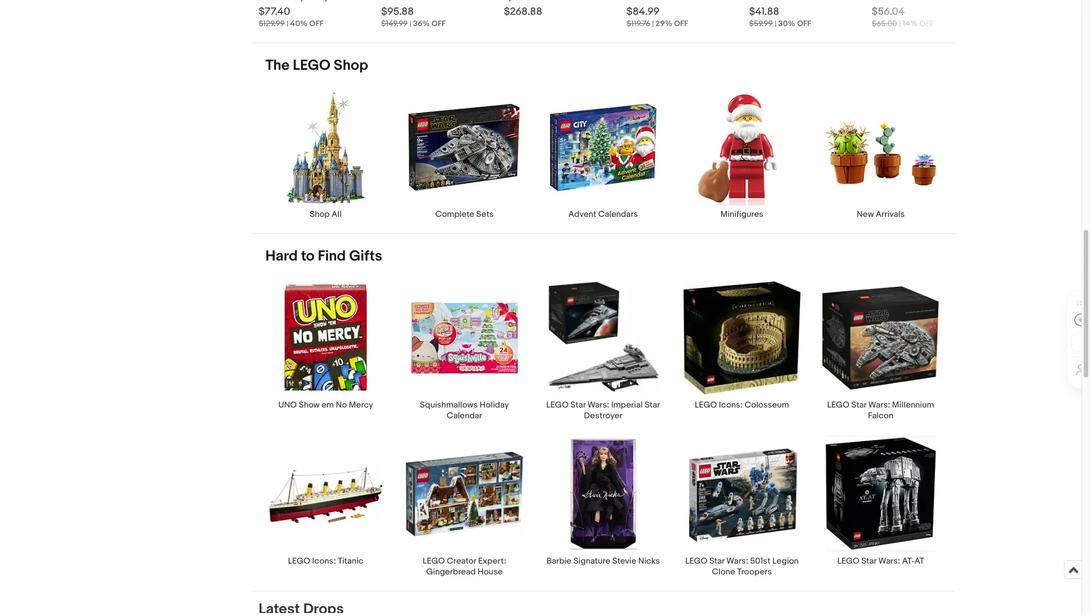 Task type: describe. For each thing, give the bounding box(es) containing it.
legion
[[773, 556, 799, 567]]

$59.99 text field
[[749, 19, 773, 28]]

lego creator expert: gingerbread house
[[423, 556, 506, 577]]

millennium
[[892, 400, 934, 411]]

to
[[301, 248, 315, 265]]

lego for lego star wars: millennium falcon
[[827, 400, 850, 411]]

lego star wars: imperial star destroyer link
[[534, 279, 673, 422]]

no
[[336, 400, 347, 411]]

star for lego star wars: 501st legion clone troopers
[[710, 556, 725, 567]]

lego for lego star wars: 501st legion clone troopers
[[685, 556, 708, 567]]

gifts
[[349, 248, 382, 265]]

minifigures
[[721, 209, 764, 220]]

advent
[[569, 209, 596, 220]]

minifigures link
[[673, 89, 812, 220]]

squishmallows holiday calendar
[[420, 400, 509, 422]]

$84.99 $119.76 | 29% off
[[627, 6, 688, 28]]

off for $95.88
[[432, 19, 446, 28]]

complete
[[435, 209, 474, 220]]

barbie signature stevie nicks link
[[534, 435, 673, 577]]

squishmallows
[[420, 400, 478, 411]]

off for $77.40
[[309, 19, 324, 28]]

$129.99
[[259, 19, 285, 28]]

expert:
[[478, 556, 506, 567]]

$41.88
[[749, 6, 779, 18]]

lego for lego star wars: at-at
[[837, 556, 860, 567]]

calendar
[[447, 411, 482, 422]]

lego star wars: imperial star destroyer
[[547, 400, 660, 422]]

at
[[915, 556, 924, 567]]

36%
[[413, 19, 430, 28]]

$268.88 link
[[504, 0, 618, 31]]

$65.00
[[872, 19, 897, 28]]

icons: for titanic
[[312, 556, 336, 567]]

$77.40
[[259, 6, 290, 18]]

find
[[318, 248, 346, 265]]

lego star wars: 501st legion clone troopers link
[[673, 435, 812, 577]]

calendars
[[598, 209, 638, 220]]

$119.76 text field
[[627, 19, 650, 28]]

$149.99 text field
[[381, 19, 408, 28]]

clone
[[712, 567, 735, 577]]

sets
[[476, 209, 494, 220]]

all
[[332, 209, 342, 220]]

30%
[[778, 19, 796, 28]]

em
[[322, 400, 334, 411]]

$77.40 $129.99 | 40% off
[[259, 6, 324, 28]]

lego for lego creator expert: gingerbread house
[[423, 556, 445, 567]]

lego creator expert: gingerbread house link
[[395, 435, 534, 577]]

$59.99
[[749, 19, 773, 28]]

nicks
[[638, 556, 660, 567]]

complete sets link
[[395, 89, 534, 220]]

star for lego star wars: at-at
[[862, 556, 877, 567]]

signature
[[574, 556, 611, 567]]

stevie
[[612, 556, 637, 567]]

titanic
[[338, 556, 364, 567]]

lego for lego star wars: imperial star destroyer
[[547, 400, 569, 411]]

uno show em no mercy link
[[256, 279, 395, 422]]



Task type: vqa. For each thing, say whether or not it's contained in the screenshot.
barbie signature stevie nicks link
yes



Task type: locate. For each thing, give the bounding box(es) containing it.
star inside lego star wars: 501st legion clone troopers
[[710, 556, 725, 567]]

off right 36% at the left top of the page
[[432, 19, 446, 28]]

wars: for at-
[[879, 556, 900, 567]]

off inside the '$84.99 $119.76 | 29% off'
[[674, 19, 688, 28]]

off
[[309, 19, 324, 28], [432, 19, 446, 28], [674, 19, 688, 28], [797, 19, 811, 28], [920, 19, 934, 28]]

$84.99
[[627, 6, 660, 18]]

new arrivals
[[857, 209, 905, 220]]

icons: left titanic
[[312, 556, 336, 567]]

troopers
[[737, 567, 772, 577]]

1 | from the left
[[287, 19, 288, 28]]

| inside $77.40 $129.99 | 40% off
[[287, 19, 288, 28]]

$56.04 $65.00 | 14% off
[[872, 6, 934, 28]]

off right 40%
[[309, 19, 324, 28]]

1 vertical spatial icons:
[[312, 556, 336, 567]]

barbie
[[547, 556, 572, 567]]

shop all link
[[256, 89, 395, 220]]

lego for lego icons: colosseum
[[695, 400, 717, 411]]

off inside $56.04 $65.00 | 14% off
[[920, 19, 934, 28]]

0 vertical spatial icons:
[[719, 400, 743, 411]]

uno show em no mercy
[[278, 400, 373, 411]]

creator
[[447, 556, 476, 567]]

barbie signature stevie nicks
[[547, 556, 660, 567]]

falcon
[[868, 411, 894, 422]]

mercy
[[349, 400, 373, 411]]

lego icons: colosseum link
[[673, 279, 812, 422]]

0 horizontal spatial shop
[[310, 209, 330, 220]]

0 vertical spatial shop
[[334, 57, 368, 74]]

new arrivals link
[[812, 89, 950, 220]]

destroyer
[[584, 411, 623, 422]]

4 off from the left
[[797, 19, 811, 28]]

shop all
[[310, 209, 342, 220]]

star
[[571, 400, 586, 411], [645, 400, 660, 411], [852, 400, 867, 411], [710, 556, 725, 567], [862, 556, 877, 567]]

show
[[299, 400, 320, 411]]

off right 29%
[[674, 19, 688, 28]]

wars: left 501st
[[727, 556, 748, 567]]

off right 14%
[[920, 19, 934, 28]]

the
[[265, 57, 290, 74]]

| for $41.88
[[775, 19, 777, 28]]

star left at-
[[862, 556, 877, 567]]

$56.04
[[872, 6, 905, 18]]

| left 40%
[[287, 19, 288, 28]]

uno
[[278, 400, 297, 411]]

1 horizontal spatial icons:
[[719, 400, 743, 411]]

14%
[[903, 19, 918, 28]]

at-
[[902, 556, 915, 567]]

icons:
[[719, 400, 743, 411], [312, 556, 336, 567]]

5 | from the left
[[899, 19, 901, 28]]

$268.88
[[504, 6, 542, 18]]

3 | from the left
[[652, 19, 654, 28]]

2 | from the left
[[410, 19, 411, 28]]

| inside $56.04 $65.00 | 14% off
[[899, 19, 901, 28]]

| for $77.40
[[287, 19, 288, 28]]

lego inside lego creator expert: gingerbread house
[[423, 556, 445, 567]]

4 | from the left
[[775, 19, 777, 28]]

wars: for 501st
[[727, 556, 748, 567]]

$65.00 text field
[[872, 19, 897, 28]]

1 off from the left
[[309, 19, 324, 28]]

lego star wars: millennium falcon
[[827, 400, 934, 422]]

wars: for millennium
[[869, 400, 890, 411]]

holiday
[[480, 400, 509, 411]]

star for lego star wars: imperial star destroyer
[[571, 400, 586, 411]]

wars:
[[588, 400, 610, 411], [869, 400, 890, 411], [727, 556, 748, 567], [879, 556, 900, 567]]

wars: inside lego star wars: 501st legion clone troopers
[[727, 556, 748, 567]]

star left the troopers
[[710, 556, 725, 567]]

| for $84.99
[[652, 19, 654, 28]]

hard
[[265, 248, 298, 265]]

wars: left at-
[[879, 556, 900, 567]]

| left 36% at the left top of the page
[[410, 19, 411, 28]]

2 off from the left
[[432, 19, 446, 28]]

1 vertical spatial shop
[[310, 209, 330, 220]]

star right imperial on the bottom
[[645, 400, 660, 411]]

wars: for imperial
[[588, 400, 610, 411]]

colosseum
[[745, 400, 789, 411]]

$95.88 $149.99 | 36% off
[[381, 6, 446, 28]]

lego for lego icons: titanic
[[288, 556, 310, 567]]

off for $84.99
[[674, 19, 688, 28]]

squishmallows holiday calendar link
[[395, 279, 534, 422]]

| left 30%
[[775, 19, 777, 28]]

wars: inside lego star wars: millennium falcon
[[869, 400, 890, 411]]

lego star wars: at-at link
[[812, 435, 950, 577]]

| left 29%
[[652, 19, 654, 28]]

off inside $77.40 $129.99 | 40% off
[[309, 19, 324, 28]]

lego icons: titanic link
[[256, 435, 395, 577]]

arrivals
[[876, 209, 905, 220]]

lego star wars: millennium falcon link
[[812, 279, 950, 422]]

| left 14%
[[899, 19, 901, 28]]

lego inside 'link'
[[288, 556, 310, 567]]

gingerbread
[[426, 567, 476, 577]]

off right 30%
[[797, 19, 811, 28]]

$119.76
[[627, 19, 650, 28]]

|
[[287, 19, 288, 28], [410, 19, 411, 28], [652, 19, 654, 28], [775, 19, 777, 28], [899, 19, 901, 28]]

lego star wars: 501st legion clone troopers
[[685, 556, 799, 577]]

off inside $41.88 $59.99 | 30% off
[[797, 19, 811, 28]]

29%
[[656, 19, 672, 28]]

0 horizontal spatial icons:
[[312, 556, 336, 567]]

wars: left 'millennium' on the bottom
[[869, 400, 890, 411]]

shop
[[334, 57, 368, 74], [310, 209, 330, 220]]

lego
[[293, 57, 331, 74], [547, 400, 569, 411], [695, 400, 717, 411], [827, 400, 850, 411], [288, 556, 310, 567], [423, 556, 445, 567], [685, 556, 708, 567], [837, 556, 860, 567]]

the lego shop
[[265, 57, 368, 74]]

advent calendars link
[[534, 89, 673, 220]]

| inside $41.88 $59.99 | 30% off
[[775, 19, 777, 28]]

complete sets
[[435, 209, 494, 220]]

1 horizontal spatial shop
[[334, 57, 368, 74]]

advent calendars
[[569, 209, 638, 220]]

new
[[857, 209, 874, 220]]

40%
[[290, 19, 308, 28]]

$129.99 text field
[[259, 19, 285, 28]]

lego inside lego star wars: 501st legion clone troopers
[[685, 556, 708, 567]]

5 off from the left
[[920, 19, 934, 28]]

3 off from the left
[[674, 19, 688, 28]]

| inside $95.88 $149.99 | 36% off
[[410, 19, 411, 28]]

icons: inside 'link'
[[312, 556, 336, 567]]

icons: left colosseum
[[719, 400, 743, 411]]

wars: inside "lego star wars: imperial star destroyer"
[[588, 400, 610, 411]]

lego inside "lego star wars: imperial star destroyer"
[[547, 400, 569, 411]]

| for $95.88
[[410, 19, 411, 28]]

$149.99
[[381, 19, 408, 28]]

off for $41.88
[[797, 19, 811, 28]]

imperial
[[611, 400, 643, 411]]

lego icons: colosseum
[[695, 400, 789, 411]]

$41.88 $59.99 | 30% off
[[749, 6, 811, 28]]

star for lego star wars: millennium falcon
[[852, 400, 867, 411]]

lego star wars: at-at
[[837, 556, 924, 567]]

| inside the '$84.99 $119.76 | 29% off'
[[652, 19, 654, 28]]

star inside lego star wars: millennium falcon
[[852, 400, 867, 411]]

star left 'falcon'
[[852, 400, 867, 411]]

house
[[478, 567, 503, 577]]

wars: left imperial on the bottom
[[588, 400, 610, 411]]

lego inside lego star wars: millennium falcon
[[827, 400, 850, 411]]

star left imperial on the bottom
[[571, 400, 586, 411]]

off inside $95.88 $149.99 | 36% off
[[432, 19, 446, 28]]

$95.88
[[381, 6, 414, 18]]

501st
[[750, 556, 771, 567]]

lego icons: titanic
[[288, 556, 364, 567]]

icons: for colosseum
[[719, 400, 743, 411]]

hard to find gifts
[[265, 248, 382, 265]]



